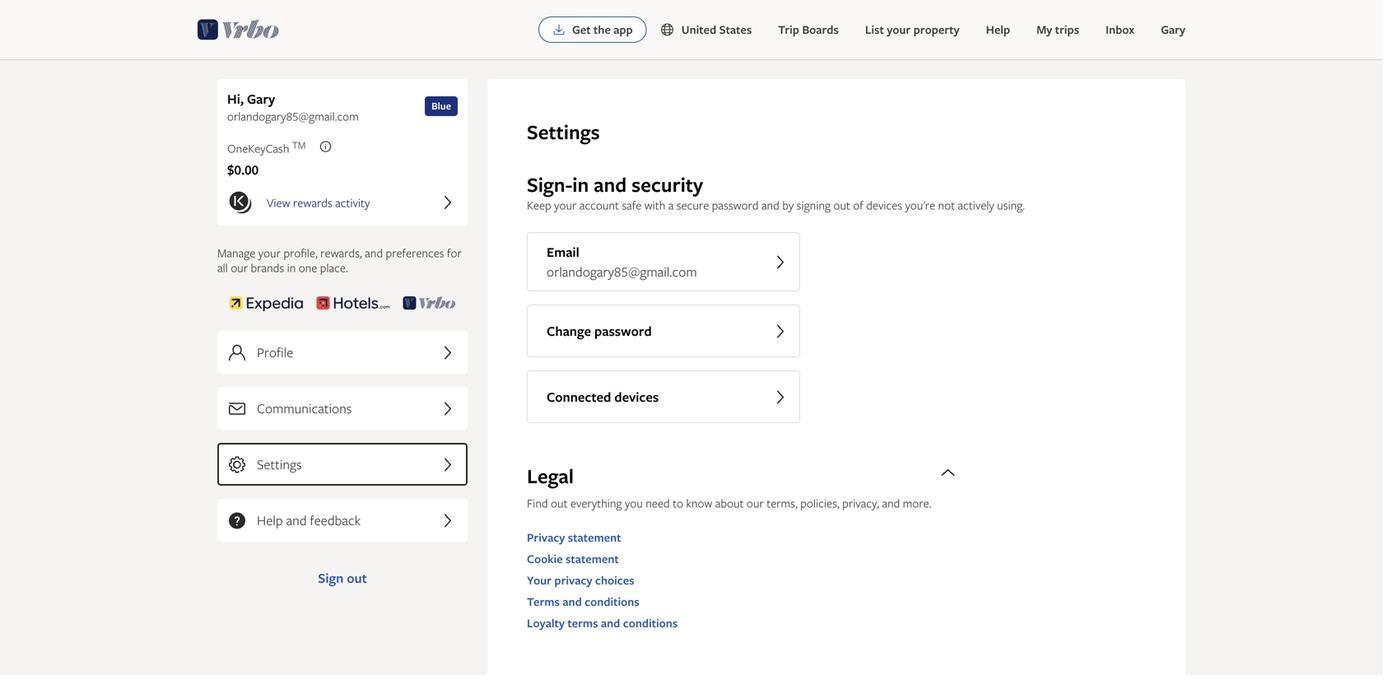 Task type: vqa. For each thing, say whether or not it's contained in the screenshot.
"February 2024" ELEMENT
no



Task type: locate. For each thing, give the bounding box(es) containing it.
terms
[[568, 615, 598, 631]]

orlandogary85@gmail.com
[[227, 108, 359, 124], [547, 263, 697, 281]]

out right sign
[[347, 569, 367, 587]]

2 horizontal spatial out
[[834, 197, 850, 213]]

settings up sign-
[[527, 118, 600, 145]]

statement down everything
[[568, 530, 621, 545]]

devices right connected
[[614, 388, 659, 406]]

out right find
[[551, 495, 568, 511]]

and left with
[[594, 171, 627, 198]]

1 horizontal spatial out
[[551, 495, 568, 511]]

in right the keep
[[572, 171, 589, 198]]

$0.00
[[227, 161, 259, 179]]

out left of
[[834, 197, 850, 213]]

view rewards activity
[[267, 195, 370, 210]]

manage your profile, rewards, and preferences for all our brands in one place.
[[217, 245, 462, 275]]

your inside manage your profile, rewards, and preferences for all our brands in one place.
[[258, 245, 281, 261]]

1 horizontal spatial in
[[572, 171, 589, 198]]

you're
[[905, 197, 935, 213]]

gary inside dropdown button
[[1161, 22, 1186, 37]]

1 vertical spatial out
[[551, 495, 568, 511]]

loyalty
[[527, 615, 565, 631]]

help
[[986, 22, 1010, 37], [257, 511, 283, 529]]

2 vertical spatial your
[[258, 245, 281, 261]]

statement
[[568, 530, 621, 545], [566, 551, 619, 567]]

password
[[712, 197, 759, 213], [594, 322, 652, 340]]

password inside sign-in and security keep your account safe with a secure password and by signing out of devices you're not actively using.
[[712, 197, 759, 213]]

and right rewards,
[[365, 245, 383, 261]]

orlandogary85@gmail.com up tm
[[227, 108, 359, 124]]

small image
[[660, 22, 675, 37]]

using.
[[997, 197, 1025, 213]]

choices
[[595, 573, 634, 588]]

statement up privacy in the bottom of the page
[[566, 551, 619, 567]]

rewards,
[[320, 245, 362, 261]]

sign out button
[[237, 562, 448, 594]]

profile
[[257, 343, 293, 361]]

about
[[715, 495, 744, 511]]

1 horizontal spatial orlandogary85@gmail.com
[[547, 263, 697, 281]]

help for help
[[986, 22, 1010, 37]]

a
[[668, 197, 674, 213]]

1 vertical spatial our
[[747, 495, 764, 511]]

of
[[853, 197, 863, 213]]

gary right inbox
[[1161, 22, 1186, 37]]

0 vertical spatial orlandogary85@gmail.com
[[227, 108, 359, 124]]

gary right "hi,"
[[247, 90, 275, 108]]

change password
[[547, 322, 652, 340]]

conditions
[[585, 594, 640, 610], [623, 615, 678, 631]]

our right the about
[[747, 495, 764, 511]]

2 vertical spatial out
[[347, 569, 367, 587]]

your right the keep
[[554, 197, 577, 213]]

out
[[834, 197, 850, 213], [551, 495, 568, 511], [347, 569, 367, 587]]

2 horizontal spatial your
[[887, 22, 911, 37]]

0 vertical spatial help
[[986, 22, 1010, 37]]

activity
[[335, 195, 370, 210]]

loyalty terms and conditions link
[[527, 615, 932, 631]]

1 vertical spatial password
[[594, 322, 652, 340]]

privacy statement cookie statement your privacy choices terms and conditions loyalty terms and conditions
[[527, 530, 678, 631]]

directional image
[[771, 387, 790, 407], [438, 399, 458, 419], [438, 455, 458, 475], [438, 511, 458, 531]]

1 horizontal spatial settings
[[527, 118, 600, 145]]

get the app
[[572, 22, 633, 37]]

0 horizontal spatial your
[[258, 245, 281, 261]]

sign
[[318, 569, 344, 587]]

view
[[267, 195, 290, 210]]

1 horizontal spatial password
[[712, 197, 759, 213]]

0 horizontal spatial settings
[[257, 455, 302, 473]]

in inside manage your profile, rewards, and preferences for all our brands in one place.
[[287, 260, 296, 275]]

preferences
[[386, 245, 444, 261]]

your right the list
[[887, 22, 911, 37]]

0 vertical spatial our
[[231, 260, 248, 275]]

privacy,
[[842, 495, 879, 511]]

app
[[614, 22, 633, 37]]

secure
[[677, 197, 709, 213]]

0 vertical spatial statement
[[568, 530, 621, 545]]

0 horizontal spatial out
[[347, 569, 367, 587]]

1 vertical spatial help
[[257, 511, 283, 529]]

sign-
[[527, 171, 572, 198]]

0 vertical spatial in
[[572, 171, 589, 198]]

and down privacy in the bottom of the page
[[563, 594, 582, 610]]

directional image
[[438, 193, 458, 212], [771, 252, 790, 272], [771, 322, 790, 341], [438, 343, 458, 363]]

0 vertical spatial your
[[887, 22, 911, 37]]

our
[[231, 260, 248, 275], [747, 495, 764, 511]]

0 horizontal spatial help
[[257, 511, 283, 529]]

your inside sign-in and security keep your account safe with a secure password and by signing out of devices you're not actively using.
[[554, 197, 577, 213]]

help left the feedback
[[257, 511, 283, 529]]

and
[[594, 171, 627, 198], [762, 197, 780, 213], [365, 245, 383, 261], [882, 495, 900, 511], [286, 511, 307, 529], [563, 594, 582, 610], [601, 615, 620, 631]]

1 horizontal spatial our
[[747, 495, 764, 511]]

0 horizontal spatial our
[[231, 260, 248, 275]]

password right the change
[[594, 322, 652, 340]]

one
[[299, 260, 317, 275]]

0 horizontal spatial devices
[[614, 388, 659, 406]]

0 horizontal spatial in
[[287, 260, 296, 275]]

actively
[[958, 197, 994, 213]]

0 vertical spatial password
[[712, 197, 759, 213]]

orlandogary85@gmail.com down email
[[547, 263, 697, 281]]

devices inside sign-in and security keep your account safe with a secure password and by signing out of devices you're not actively using.
[[866, 197, 902, 213]]

connected
[[547, 388, 611, 406]]

1 horizontal spatial your
[[554, 197, 577, 213]]

0 vertical spatial gary
[[1161, 22, 1186, 37]]

1 vertical spatial devices
[[614, 388, 659, 406]]

trip boards link
[[765, 13, 852, 46]]

help link
[[973, 13, 1024, 46]]

your left "profile,"
[[258, 245, 281, 261]]

and left by
[[762, 197, 780, 213]]

blue
[[432, 99, 451, 113]]

1 vertical spatial in
[[287, 260, 296, 275]]

by
[[782, 197, 794, 213]]

0 vertical spatial devices
[[866, 197, 902, 213]]

1 horizontal spatial devices
[[866, 197, 902, 213]]

email
[[547, 243, 579, 261]]

password right secure on the top of the page
[[712, 197, 759, 213]]

united states button
[[647, 13, 765, 46]]

1 vertical spatial your
[[554, 197, 577, 213]]

0 horizontal spatial gary
[[247, 90, 275, 108]]

vrbo logo image
[[403, 295, 456, 311]]

and right terms at the left of page
[[601, 615, 620, 631]]

1 vertical spatial gary
[[247, 90, 275, 108]]

your
[[887, 22, 911, 37], [554, 197, 577, 213], [258, 245, 281, 261]]

onekeycash image
[[227, 189, 254, 216]]

terms,
[[767, 495, 798, 511]]

email orlandogary85@gmail.com
[[547, 243, 697, 281]]

1 horizontal spatial gary
[[1161, 22, 1186, 37]]

inbox link
[[1093, 13, 1148, 46]]

help left my
[[986, 22, 1010, 37]]

sign-in and security keep your account safe with a secure password and by signing out of devices you're not actively using.
[[527, 171, 1025, 213]]

settings
[[527, 118, 600, 145], [257, 455, 302, 473]]

settings down communications
[[257, 455, 302, 473]]

our right all
[[231, 260, 248, 275]]

view rewards activity link
[[227, 189, 458, 216]]

privacy
[[527, 530, 565, 545]]

my trips link
[[1024, 13, 1093, 46]]

devices right of
[[866, 197, 902, 213]]

directional image for communications
[[438, 399, 458, 419]]

brands
[[251, 260, 284, 275]]

vrbo logo image
[[198, 16, 279, 43]]

and left more.
[[882, 495, 900, 511]]

0 vertical spatial out
[[834, 197, 850, 213]]

devices
[[866, 197, 902, 213], [614, 388, 659, 406]]

hi, gary orlandogary85@gmail.com
[[227, 90, 359, 124]]

0 vertical spatial settings
[[527, 118, 600, 145]]

terms and conditions link
[[527, 594, 932, 610]]

gary
[[1161, 22, 1186, 37], [247, 90, 275, 108]]

safe
[[622, 197, 642, 213]]

in left the one
[[287, 260, 296, 275]]

1 horizontal spatial help
[[986, 22, 1010, 37]]

policies,
[[800, 495, 840, 511]]



Task type: describe. For each thing, give the bounding box(es) containing it.
and inside manage your profile, rewards, and preferences for all our brands in one place.
[[365, 245, 383, 261]]

change
[[547, 322, 591, 340]]

security
[[632, 171, 703, 198]]

gary inside hi, gary orlandogary85@gmail.com
[[247, 90, 275, 108]]

1 vertical spatial settings
[[257, 455, 302, 473]]

directional image for help and feedback
[[438, 511, 458, 531]]

you
[[625, 495, 643, 511]]

legal find out everything you need to know about our terms, policies, privacy, and more.
[[527, 462, 932, 511]]

download the app button image
[[552, 23, 566, 36]]

and left the feedback
[[286, 511, 307, 529]]

terms
[[527, 594, 560, 610]]

hotels.com logo image
[[316, 295, 390, 311]]

directional image for settings
[[438, 455, 458, 475]]

out inside sign-in and security keep your account safe with a secure password and by signing out of devices you're not actively using.
[[834, 197, 850, 213]]

1 vertical spatial statement
[[566, 551, 619, 567]]

out inside legal find out everything you need to know about our terms, policies, privacy, and more.
[[551, 495, 568, 511]]

trip boards
[[778, 22, 839, 37]]

all
[[217, 260, 228, 275]]

0 horizontal spatial orlandogary85@gmail.com
[[227, 108, 359, 124]]

feedback
[[310, 511, 361, 529]]

with
[[644, 197, 666, 213]]

inbox
[[1106, 22, 1135, 37]]

sign out
[[318, 569, 367, 587]]

list your property link
[[852, 13, 973, 46]]

signing
[[797, 197, 831, 213]]

find
[[527, 495, 548, 511]]

everything
[[571, 495, 622, 511]]

and inside legal find out everything you need to know about our terms, policies, privacy, and more.
[[882, 495, 900, 511]]

list
[[865, 22, 884, 37]]

list your property
[[865, 22, 960, 37]]

privacy
[[554, 573, 592, 588]]

legal
[[527, 462, 574, 490]]

united
[[682, 22, 716, 37]]

get the app link
[[538, 16, 647, 43]]

1 vertical spatial orlandogary85@gmail.com
[[547, 263, 697, 281]]

for
[[447, 245, 462, 261]]

know
[[686, 495, 712, 511]]

united states
[[682, 22, 752, 37]]

our inside manage your profile, rewards, and preferences for all our brands in one place.
[[231, 260, 248, 275]]

boards
[[802, 22, 839, 37]]

privacy statement link
[[527, 530, 932, 545]]

tm
[[292, 138, 306, 151]]

rewards
[[293, 195, 332, 210]]

help for help and feedback
[[257, 511, 283, 529]]

property
[[914, 22, 960, 37]]

account
[[579, 197, 619, 213]]

onekeycash tm
[[227, 138, 306, 156]]

not
[[938, 197, 955, 213]]

our inside legal find out everything you need to know about our terms, policies, privacy, and more.
[[747, 495, 764, 511]]

info_outline image
[[319, 140, 332, 153]]

more.
[[903, 495, 932, 511]]

cookie
[[527, 551, 563, 567]]

the
[[594, 22, 611, 37]]

keep
[[527, 197, 551, 213]]

directional image inside view rewards activity link
[[438, 193, 458, 212]]

0 horizontal spatial password
[[594, 322, 652, 340]]

trip
[[778, 22, 799, 37]]

your for manage your profile, rewards, and preferences for all our brands in one place.
[[258, 245, 281, 261]]

directional image for connected devices
[[771, 387, 790, 407]]

hi,
[[227, 90, 244, 108]]

out inside 'sign out' button
[[347, 569, 367, 587]]

your for list your property
[[887, 22, 911, 37]]

trips
[[1055, 22, 1079, 37]]

need
[[646, 495, 670, 511]]

1 vertical spatial conditions
[[623, 615, 678, 631]]

expedia logo image
[[229, 295, 303, 311]]

cookie statement link
[[527, 551, 932, 567]]

onekeycash
[[227, 140, 289, 156]]

manage
[[217, 245, 255, 261]]

place.
[[320, 260, 348, 275]]

your privacy choices link
[[527, 573, 932, 588]]

connected devices
[[547, 388, 659, 406]]

0 vertical spatial conditions
[[585, 594, 640, 610]]

gary button
[[1148, 13, 1199, 46]]

get
[[572, 22, 591, 37]]

active image
[[938, 463, 958, 483]]

states
[[719, 22, 752, 37]]

profile,
[[284, 245, 318, 261]]

my trips
[[1037, 22, 1079, 37]]

your
[[527, 573, 552, 588]]

in inside sign-in and security keep your account safe with a secure password and by signing out of devices you're not actively using.
[[572, 171, 589, 198]]

communications
[[257, 399, 352, 417]]

to
[[673, 495, 683, 511]]

my
[[1037, 22, 1052, 37]]



